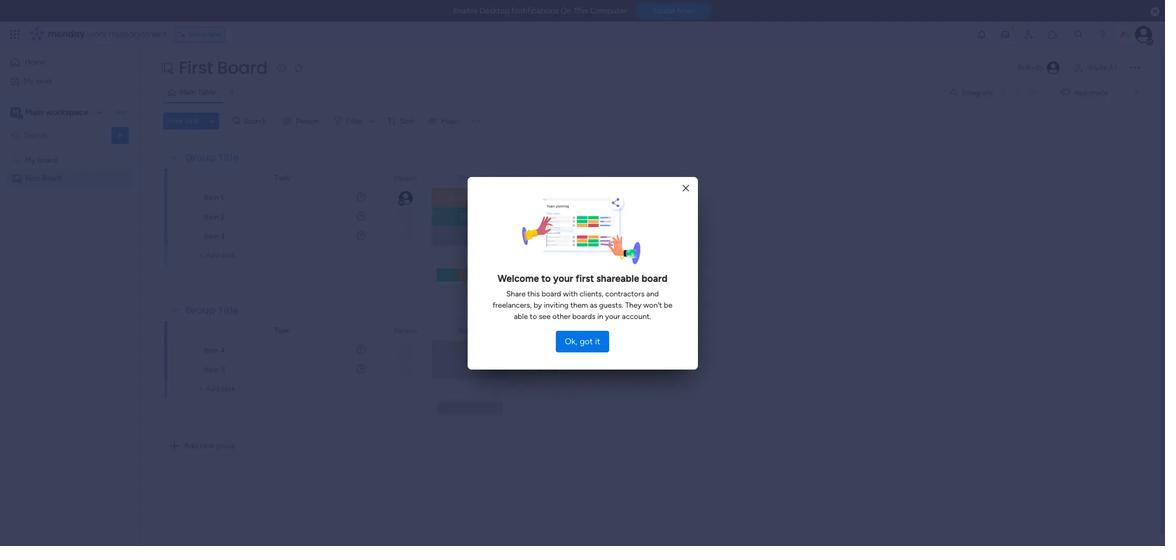 Task type: describe. For each thing, give the bounding box(es) containing it.
0 horizontal spatial board
[[42, 174, 62, 183]]

work for monday
[[87, 28, 106, 40]]

2
[[221, 213, 225, 222]]

my for my board
[[25, 155, 36, 164]]

management
[[109, 28, 167, 40]]

first board inside list box
[[25, 174, 62, 183]]

notifications
[[512, 6, 559, 16]]

see
[[539, 312, 551, 321]]

add
[[184, 441, 198, 451]]

dapulse integrations image
[[950, 89, 958, 97]]

0 vertical spatial to
[[541, 273, 551, 284]]

first
[[576, 273, 594, 284]]

this
[[528, 289, 540, 298]]

nov for 3
[[544, 232, 557, 240]]

apps image
[[1047, 29, 1058, 40]]

18 for item 2
[[536, 213, 543, 221]]

invite / 1 button
[[1069, 59, 1122, 76]]

close image
[[683, 185, 689, 193]]

home
[[25, 58, 45, 67]]

activity button
[[1014, 59, 1065, 76]]

activity
[[1018, 63, 1044, 72]]

shareable
[[596, 273, 639, 284]]

select product image
[[10, 29, 20, 40]]

search everything image
[[1074, 29, 1085, 40]]

inbox image
[[1000, 29, 1011, 40]]

new task
[[167, 116, 200, 125]]

other
[[553, 312, 571, 321]]

new
[[167, 116, 183, 125]]

main workspace
[[25, 107, 88, 117]]

computer
[[590, 6, 627, 16]]

18 nov for item 5
[[536, 366, 558, 374]]

First Board field
[[176, 55, 270, 80]]

and
[[646, 289, 659, 298]]

my for my work
[[24, 76, 34, 85]]

ok, got it
[[565, 336, 600, 346]]

new
[[200, 441, 214, 451]]

first inside list box
[[25, 174, 40, 183]]

working
[[447, 193, 475, 202]]

able
[[514, 312, 528, 321]]

see plans button
[[174, 26, 226, 43]]

v2 search image
[[233, 115, 240, 127]]

1 nov from the top
[[544, 194, 557, 202]]

guests.
[[599, 301, 623, 310]]

3
[[221, 232, 225, 241]]

1 16 from the top
[[536, 232, 543, 240]]

group
[[216, 441, 236, 451]]

boards
[[572, 312, 596, 321]]

done
[[461, 212, 479, 221]]

welcome to your first shareable board share this board with clients, contractors and freelancers, by inviting them as guests. they won't be able to see other boards in your account.
[[493, 273, 673, 321]]

0 horizontal spatial your
[[553, 273, 573, 284]]

shareable board image
[[11, 173, 22, 183]]

my work button
[[6, 72, 116, 90]]

jacob simon image
[[1135, 26, 1152, 43]]

1 horizontal spatial first board
[[179, 55, 268, 80]]

0 horizontal spatial to
[[530, 312, 537, 321]]

on
[[561, 6, 571, 16]]

1 image
[[1008, 22, 1018, 34]]

group title field for status
[[182, 151, 241, 165]]

won't
[[643, 301, 662, 310]]

5
[[221, 365, 225, 375]]

2 status from the top
[[459, 326, 481, 336]]

notifications image
[[976, 29, 987, 40]]

automate
[[1075, 88, 1108, 97]]

group for person
[[185, 304, 216, 317]]

monday work management
[[48, 28, 167, 40]]

person button
[[279, 112, 325, 130]]

table
[[198, 88, 216, 97]]

ok,
[[565, 336, 578, 346]]

this
[[573, 6, 588, 16]]

hide
[[441, 117, 457, 126]]

4
[[221, 346, 225, 355]]

it for working on it
[[487, 193, 492, 202]]

Date field
[[534, 173, 556, 184]]

add view image
[[230, 89, 234, 97]]

inviting
[[544, 301, 569, 310]]

1 person field from the top
[[391, 173, 420, 184]]

invite
[[1089, 63, 1108, 72]]

workspace image
[[10, 106, 21, 118]]

18 nov for item 2
[[536, 213, 558, 221]]

clients,
[[580, 289, 604, 298]]

sort button
[[383, 112, 421, 130]]

0 horizontal spatial 1
[[221, 193, 224, 202]]

workspace selection element
[[10, 106, 90, 120]]

account.
[[622, 312, 651, 321]]



Task type: locate. For each thing, give the bounding box(es) containing it.
group title field for person
[[182, 304, 241, 318]]

0 horizontal spatial board
[[37, 155, 57, 164]]

18 nov down 19 nov
[[536, 213, 558, 221]]

2 group title from the top
[[185, 304, 239, 317]]

1 right /
[[1114, 63, 1117, 72]]

item left '2'
[[203, 213, 219, 222]]

1 vertical spatial first board
[[25, 174, 62, 183]]

first board up add view icon
[[179, 55, 268, 80]]

0 vertical spatial first
[[179, 55, 213, 80]]

arrow down image
[[367, 115, 380, 128]]

group title up item 4
[[185, 304, 239, 317]]

group title for status
[[185, 151, 239, 164]]

16 nov down 19 nov
[[536, 232, 557, 240]]

1 horizontal spatial first
[[179, 55, 213, 80]]

2 18 nov from the top
[[536, 366, 558, 374]]

0 horizontal spatial main
[[25, 107, 44, 117]]

1 vertical spatial 16
[[536, 347, 543, 355]]

group title for person
[[185, 304, 239, 317]]

1 18 nov from the top
[[536, 213, 558, 221]]

0 horizontal spatial first
[[25, 174, 40, 183]]

my down home
[[24, 76, 34, 85]]

2 vertical spatial person
[[394, 326, 417, 336]]

item left "5"
[[203, 365, 219, 375]]

monday
[[48, 28, 85, 40]]

1 item from the top
[[203, 193, 219, 202]]

0 vertical spatial your
[[553, 273, 573, 284]]

1 status field from the top
[[456, 173, 483, 184]]

work inside my work button
[[36, 76, 52, 85]]

enable now! button
[[635, 3, 712, 19]]

2 title from the top
[[218, 304, 239, 317]]

workspace
[[46, 107, 88, 117]]

autopilot image
[[1061, 85, 1070, 99]]

board inside list box
[[37, 155, 57, 164]]

1 horizontal spatial work
[[87, 28, 106, 40]]

task for status
[[275, 173, 289, 182]]

Person field
[[391, 173, 420, 184], [391, 325, 420, 337]]

person for first person 'field' from the bottom
[[394, 326, 417, 336]]

item for item 3
[[203, 232, 219, 241]]

person
[[296, 117, 319, 126], [394, 174, 417, 183], [394, 326, 417, 336]]

my inside my work button
[[24, 76, 34, 85]]

title for status
[[218, 151, 239, 164]]

first board
[[179, 55, 268, 80], [25, 174, 62, 183]]

0 vertical spatial work
[[87, 28, 106, 40]]

contractors
[[605, 289, 645, 298]]

shareable board image
[[160, 61, 173, 74]]

1 horizontal spatial main
[[180, 88, 196, 97]]

2 16 nov from the top
[[536, 347, 557, 355]]

nov for 5
[[545, 366, 558, 374]]

add to favorites image
[[294, 62, 304, 73]]

title
[[218, 151, 239, 164], [218, 304, 239, 317]]

group title field down angle down icon
[[182, 151, 241, 165]]

them
[[571, 301, 588, 310]]

16 nov
[[536, 232, 557, 240], [536, 347, 557, 355]]

1 vertical spatial status field
[[456, 325, 483, 337]]

main table
[[180, 88, 216, 97]]

0 vertical spatial task
[[185, 116, 200, 125]]

1 vertical spatial board
[[642, 273, 668, 284]]

help image
[[1097, 29, 1108, 40]]

18 nov down ok, got it button
[[536, 366, 558, 374]]

1 vertical spatial first
[[25, 174, 40, 183]]

1 vertical spatial person field
[[391, 325, 420, 337]]

1 vertical spatial task
[[275, 173, 289, 182]]

1 horizontal spatial enable
[[653, 7, 675, 15]]

welcome
[[498, 273, 539, 284]]

0 vertical spatial main
[[180, 88, 196, 97]]

1 horizontal spatial board
[[217, 55, 268, 80]]

item left 3
[[203, 232, 219, 241]]

it inside button
[[595, 336, 600, 346]]

board up the and
[[642, 273, 668, 284]]

add new group button
[[164, 438, 241, 455]]

board
[[217, 55, 268, 80], [42, 174, 62, 183]]

18
[[536, 213, 543, 221], [536, 366, 543, 374]]

as
[[590, 301, 597, 310]]

None field
[[534, 325, 556, 337]]

enable left now!
[[653, 7, 675, 15]]

3 item from the top
[[203, 232, 219, 241]]

title for person
[[218, 304, 239, 317]]

person for 2nd person 'field' from the bottom of the page
[[394, 174, 417, 183]]

1 vertical spatial person
[[394, 174, 417, 183]]

1 vertical spatial 1
[[221, 193, 224, 202]]

freelancers,
[[493, 301, 532, 310]]

nov for 2
[[545, 213, 558, 221]]

my work
[[24, 76, 52, 85]]

1 vertical spatial 18 nov
[[536, 366, 558, 374]]

0 vertical spatial it
[[487, 193, 492, 202]]

18 down 19
[[536, 213, 543, 221]]

item for item 1
[[203, 193, 219, 202]]

16 nov down see
[[536, 347, 557, 355]]

1 16 nov from the top
[[536, 232, 557, 240]]

to
[[541, 273, 551, 284], [530, 312, 537, 321]]

m
[[12, 107, 19, 117]]

work right monday
[[87, 28, 106, 40]]

share
[[506, 289, 526, 298]]

item for item 5
[[203, 365, 219, 375]]

board down search in workspace field
[[37, 155, 57, 164]]

see plans
[[188, 30, 221, 39]]

title down v2 search icon
[[218, 151, 239, 164]]

main right workspace icon
[[25, 107, 44, 117]]

0 vertical spatial status
[[459, 174, 481, 183]]

1 vertical spatial work
[[36, 76, 52, 85]]

item 4
[[203, 346, 225, 355]]

group title down angle down icon
[[185, 151, 239, 164]]

first right shareable board icon
[[25, 174, 40, 183]]

/
[[1109, 63, 1112, 72]]

0 vertical spatial 1
[[1114, 63, 1117, 72]]

0 vertical spatial first board
[[179, 55, 268, 80]]

2 item from the top
[[203, 213, 219, 222]]

home button
[[6, 54, 116, 71]]

first board down my board
[[25, 174, 62, 183]]

enable
[[453, 6, 478, 16], [653, 7, 675, 15]]

1 18 from the top
[[536, 213, 543, 221]]

be
[[664, 301, 673, 310]]

0 vertical spatial group title field
[[182, 151, 241, 165]]

main left table
[[180, 88, 196, 97]]

1 horizontal spatial your
[[605, 312, 620, 321]]

nov
[[544, 194, 557, 202], [545, 213, 558, 221], [544, 232, 557, 240], [544, 347, 557, 355], [545, 366, 558, 374]]

0 vertical spatial person field
[[391, 173, 420, 184]]

1 vertical spatial title
[[218, 304, 239, 317]]

status
[[459, 174, 481, 183], [459, 326, 481, 336]]

it right on
[[487, 193, 492, 202]]

board up add view icon
[[217, 55, 268, 80]]

0 horizontal spatial work
[[36, 76, 52, 85]]

main table button
[[163, 84, 224, 101]]

2 person field from the top
[[391, 325, 420, 337]]

0 vertical spatial board
[[217, 55, 268, 80]]

group down angle down icon
[[185, 151, 216, 164]]

item
[[203, 193, 219, 202], [203, 213, 219, 222], [203, 232, 219, 241], [203, 346, 219, 355], [203, 365, 219, 375]]

0 vertical spatial 18 nov
[[536, 213, 558, 221]]

4 nov from the top
[[544, 347, 557, 355]]

in
[[597, 312, 603, 321]]

enable for enable now!
[[653, 7, 675, 15]]

task inside button
[[185, 116, 200, 125]]

person inside popup button
[[296, 117, 319, 126]]

1 status from the top
[[459, 174, 481, 183]]

see
[[188, 30, 201, 39]]

filter button
[[329, 112, 380, 130]]

board down my board
[[42, 174, 62, 183]]

0 vertical spatial 18
[[536, 213, 543, 221]]

item left the 4
[[203, 346, 219, 355]]

16 down see
[[536, 347, 543, 355]]

1 vertical spatial status
[[459, 326, 481, 336]]

enable inside button
[[653, 7, 675, 15]]

Search field
[[240, 114, 273, 129]]

1 vertical spatial group
[[185, 304, 216, 317]]

group up item 4
[[185, 304, 216, 317]]

it for ok, got it
[[595, 336, 600, 346]]

group
[[185, 151, 216, 164], [185, 304, 216, 317]]

0 vertical spatial status field
[[456, 173, 483, 184]]

2 16 from the top
[[536, 347, 543, 355]]

19 nov
[[536, 194, 557, 202]]

1 vertical spatial it
[[595, 336, 600, 346]]

collapse board header image
[[1132, 88, 1141, 97]]

1 vertical spatial 18
[[536, 366, 543, 374]]

integrate
[[962, 88, 993, 97]]

5 item from the top
[[203, 365, 219, 375]]

hide button
[[424, 112, 464, 130]]

title up the 4
[[218, 304, 239, 317]]

new task button
[[163, 112, 204, 130]]

0 vertical spatial board
[[37, 155, 57, 164]]

show board description image
[[275, 62, 288, 73]]

1 group from the top
[[185, 151, 216, 164]]

it
[[487, 193, 492, 202], [595, 336, 600, 346]]

1 vertical spatial my
[[25, 155, 36, 164]]

your down guests.
[[605, 312, 620, 321]]

2 vertical spatial board
[[542, 289, 561, 298]]

plans
[[203, 30, 221, 39]]

to left see
[[530, 312, 537, 321]]

working on it
[[447, 193, 492, 202]]

desktop
[[480, 6, 510, 16]]

they
[[625, 301, 642, 310]]

sort
[[400, 117, 414, 126]]

item 3
[[203, 232, 225, 241]]

0 horizontal spatial first board
[[25, 174, 62, 183]]

my
[[24, 76, 34, 85], [25, 155, 36, 164]]

2 group title field from the top
[[182, 304, 241, 318]]

to right welcome in the left of the page
[[541, 273, 551, 284]]

first up main table
[[179, 55, 213, 80]]

0 vertical spatial person
[[296, 117, 319, 126]]

2 horizontal spatial board
[[642, 273, 668, 284]]

19
[[536, 194, 543, 202]]

your up with
[[553, 273, 573, 284]]

task for person
[[275, 326, 289, 335]]

group title field up item 4
[[182, 304, 241, 318]]

item 5
[[203, 365, 225, 375]]

5 nov from the top
[[545, 366, 558, 374]]

1 horizontal spatial board
[[542, 289, 561, 298]]

invite members image
[[1024, 29, 1034, 40]]

1 vertical spatial 16 nov
[[536, 347, 557, 355]]

ok, got it button
[[556, 331, 609, 352]]

board up inviting
[[542, 289, 561, 298]]

18 for item 5
[[536, 366, 543, 374]]

item for item 2
[[203, 213, 219, 222]]

item for item 4
[[203, 346, 219, 355]]

list box containing my board
[[0, 149, 137, 333]]

16 down 19
[[536, 232, 543, 240]]

your
[[553, 273, 573, 284], [605, 312, 620, 321]]

1 vertical spatial board
[[42, 174, 62, 183]]

enable left desktop
[[453, 6, 478, 16]]

my down search in workspace field
[[25, 155, 36, 164]]

1 vertical spatial to
[[530, 312, 537, 321]]

work down home
[[36, 76, 52, 85]]

main for main table
[[180, 88, 196, 97]]

0 vertical spatial group
[[185, 151, 216, 164]]

2 status field from the top
[[456, 325, 483, 337]]

0 vertical spatial title
[[218, 151, 239, 164]]

1 horizontal spatial to
[[541, 273, 551, 284]]

item up item 2
[[203, 193, 219, 202]]

now!
[[677, 7, 694, 15]]

1 group title from the top
[[185, 151, 239, 164]]

18 down see
[[536, 366, 543, 374]]

1 up '2'
[[221, 193, 224, 202]]

4 item from the top
[[203, 346, 219, 355]]

invite / 1
[[1089, 63, 1117, 72]]

enable now!
[[653, 7, 694, 15]]

group for status
[[185, 151, 216, 164]]

date
[[537, 174, 553, 183]]

with
[[563, 289, 578, 298]]

enable for enable desktop notifications on this computer
[[453, 6, 478, 16]]

main inside button
[[180, 88, 196, 97]]

task
[[185, 116, 200, 125], [275, 173, 289, 182], [275, 326, 289, 335]]

1 title from the top
[[218, 151, 239, 164]]

board
[[37, 155, 57, 164], [642, 273, 668, 284], [542, 289, 561, 298]]

1 vertical spatial main
[[25, 107, 44, 117]]

1 vertical spatial group title
[[185, 304, 239, 317]]

filter
[[346, 117, 363, 126]]

0 vertical spatial my
[[24, 76, 34, 85]]

list box
[[0, 149, 137, 333]]

add new group
[[184, 441, 236, 451]]

on
[[477, 193, 486, 202]]

item 1
[[203, 193, 224, 202]]

2 group from the top
[[185, 304, 216, 317]]

Status field
[[456, 173, 483, 184], [456, 325, 483, 337]]

0 vertical spatial 16
[[536, 232, 543, 240]]

main inside workspace selection element
[[25, 107, 44, 117]]

1 horizontal spatial 1
[[1114, 63, 1117, 72]]

it right got
[[595, 336, 600, 346]]

1 horizontal spatial it
[[595, 336, 600, 346]]

enable desktop notifications on this computer
[[453, 6, 627, 16]]

angle down image
[[209, 117, 214, 125]]

0 vertical spatial group title
[[185, 151, 239, 164]]

my board
[[25, 155, 57, 164]]

Group Title field
[[182, 151, 241, 165], [182, 304, 241, 318]]

main for main workspace
[[25, 107, 44, 117]]

main
[[180, 88, 196, 97], [25, 107, 44, 117]]

item 2
[[203, 213, 225, 222]]

by
[[534, 301, 542, 310]]

dapulse close image
[[1151, 6, 1160, 17]]

0 vertical spatial 16 nov
[[536, 232, 557, 240]]

16
[[536, 232, 543, 240], [536, 347, 543, 355]]

0 horizontal spatial enable
[[453, 6, 478, 16]]

2 vertical spatial task
[[275, 326, 289, 335]]

3 nov from the top
[[544, 232, 557, 240]]

1 vertical spatial your
[[605, 312, 620, 321]]

got
[[580, 336, 593, 346]]

2 nov from the top
[[545, 213, 558, 221]]

1 inside invite / 1 button
[[1114, 63, 1117, 72]]

Search in workspace field
[[23, 129, 90, 142]]

1 vertical spatial group title field
[[182, 304, 241, 318]]

2 18 from the top
[[536, 366, 543, 374]]

work for my
[[36, 76, 52, 85]]

0 horizontal spatial it
[[487, 193, 492, 202]]

1 group title field from the top
[[182, 151, 241, 165]]



Task type: vqa. For each thing, say whether or not it's contained in the screenshot.
second the 16 from the bottom
yes



